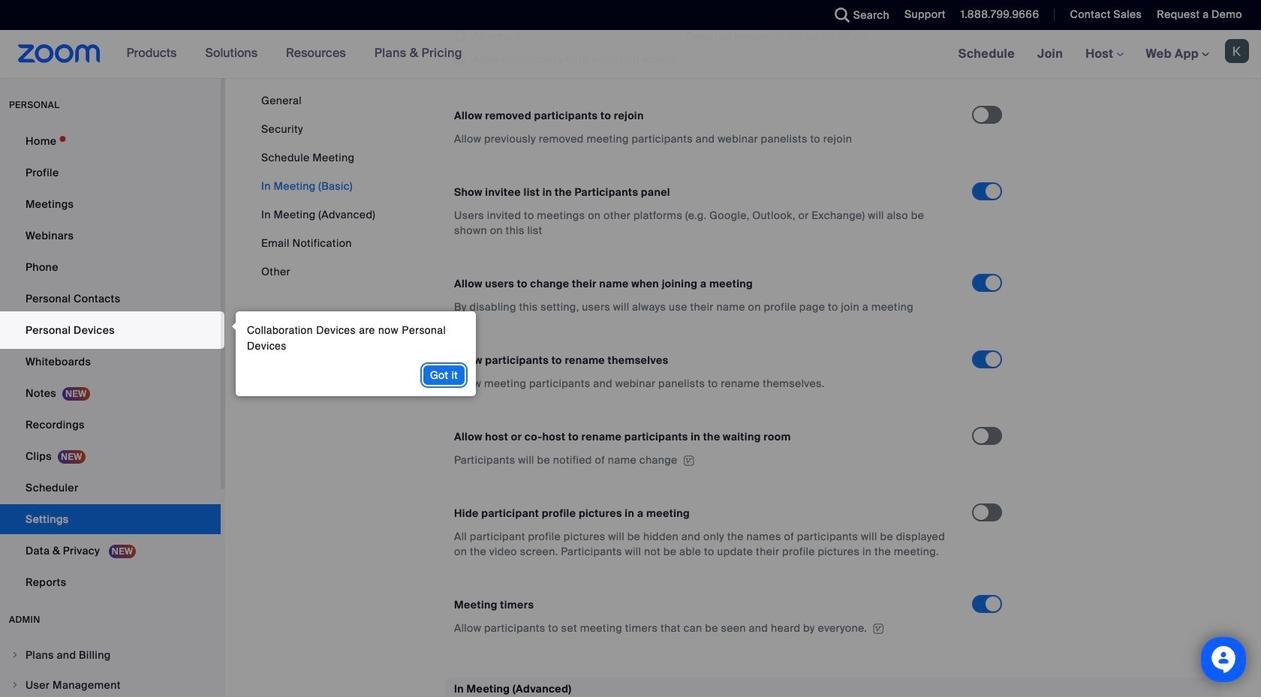 Task type: vqa. For each thing, say whether or not it's contained in the screenshot.
'BANNER'
yes



Task type: describe. For each thing, give the bounding box(es) containing it.
product information navigation
[[115, 30, 474, 78]]



Task type: locate. For each thing, give the bounding box(es) containing it.
meetings navigation
[[947, 30, 1261, 79]]

banner
[[0, 30, 1261, 79]]

menu bar
[[261, 93, 375, 279]]

dialog
[[228, 312, 476, 396]]

chat with bot image
[[1210, 646, 1237, 677]]



